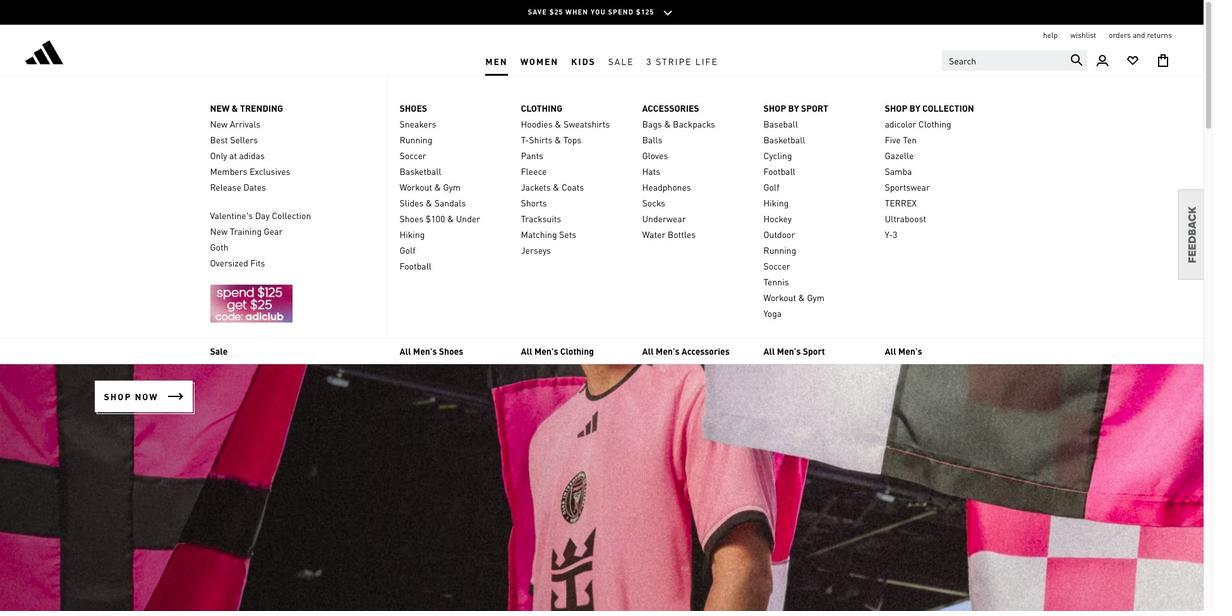 Task type: describe. For each thing, give the bounding box(es) containing it.
new arrivals link
[[210, 118, 374, 130]]

basketball for soccer
[[400, 166, 441, 177]]

gym inside shoes sneakers running soccer basketball workout & gym slides & sandals shoes $100 & under hiking golf football
[[443, 181, 461, 193]]

football inside shop by sport baseball basketball cycling football golf hiking hockey outdoor running soccer tennis workout & gym yoga
[[764, 166, 796, 177]]

golf inside shop by sport baseball basketball cycling football golf hiking hockey outdoor running soccer tennis workout & gym yoga
[[764, 181, 780, 193]]

all men's accessories
[[643, 346, 730, 357]]

tops
[[564, 134, 582, 145]]

3 stripe life link
[[641, 46, 725, 76]]

dates
[[244, 181, 266, 193]]

shop by sport link
[[764, 102, 873, 114]]

inter
[[127, 349, 151, 363]]

1 vertical spatial hiking link
[[400, 228, 509, 241]]

new arrivals best sellers only at adidas members exclusives release dates
[[210, 118, 290, 193]]

accessories bags & backpacks balls gloves hats headphones socks underwear water bottles
[[643, 102, 716, 240]]

new & trending
[[210, 102, 283, 114]]

sandals
[[435, 197, 466, 209]]

orders and returns link
[[1109, 30, 1173, 40]]

& inside accessories bags & backpacks balls gloves hats headphones socks underwear water bottles
[[664, 118, 671, 130]]

& right $100
[[447, 213, 454, 224]]

clothing inside the shop by collection adicolor clothing five ten gazelle samba sportswear terrex ultraboost y-3
[[919, 118, 952, 130]]

men's for sport
[[777, 346, 801, 357]]

sneakers link
[[400, 118, 509, 130]]

men's for accessories
[[656, 346, 680, 357]]

goth
[[210, 241, 229, 253]]

all men's clothing link
[[521, 346, 594, 357]]

pants link
[[521, 149, 630, 162]]

1 vertical spatial shoes
[[439, 346, 464, 357]]

underwear link
[[643, 212, 751, 225]]

$100
[[426, 213, 445, 224]]

new inside valentine's day collection new training gear goth oversized fits
[[210, 226, 228, 237]]

men's for shoes
[[413, 346, 437, 357]]

shop for shop by collection
[[885, 102, 908, 114]]

gazelle
[[885, 150, 914, 161]]

orders
[[1109, 30, 1131, 40]]

1 vertical spatial running link
[[764, 244, 873, 257]]

our jersey. our heart. 24/25 inter miami cf home jersey is here!
[[96, 315, 387, 363]]

men
[[486, 55, 508, 67]]

tracksuits
[[521, 213, 561, 224]]

shop by collection link
[[885, 102, 994, 114]]

& left tops
[[555, 134, 561, 145]]

you
[[591, 8, 606, 16]]

0 horizontal spatial running link
[[400, 133, 509, 146]]

men's for clothing
[[535, 346, 558, 357]]

hiking inside shoes sneakers running soccer basketball workout & gym slides & sandals shoes $100 & under hiking golf football
[[400, 229, 425, 240]]

by for collection
[[910, 102, 921, 114]]

hoodies & sweatshirts link
[[521, 118, 630, 130]]

yoga link
[[764, 307, 873, 320]]

sport
[[803, 346, 825, 357]]

all men's sport link
[[764, 346, 825, 357]]

shop by collection adicolor clothing five ten gazelle samba sportswear terrex ultraboost y-3
[[885, 102, 975, 240]]

jackets & coats link
[[521, 181, 630, 193]]

ten
[[903, 134, 917, 145]]

wishlist link
[[1071, 30, 1097, 40]]

slides & sandals link
[[400, 197, 509, 209]]

all men's accessories link
[[643, 346, 730, 357]]

soccer inside shop by sport baseball basketball cycling football golf hiking hockey outdoor running soccer tennis workout & gym yoga
[[764, 260, 791, 272]]

all men's shoes
[[400, 346, 464, 357]]

adicolor
[[885, 118, 917, 130]]

t-shirts & tops link
[[521, 133, 630, 146]]

jerseys link
[[521, 244, 630, 257]]

shoes link
[[400, 102, 509, 114]]

best sellers link
[[210, 133, 374, 146]]

tennis link
[[764, 276, 873, 288]]

samba
[[885, 166, 912, 177]]

football inside shoes sneakers running soccer basketball workout & gym slides & sandals shoes $100 & under hiking golf football
[[400, 260, 432, 272]]

baseball
[[764, 118, 798, 130]]

underwear
[[643, 213, 686, 224]]

Search field
[[942, 51, 1088, 71]]

workout inside shoes sneakers running soccer basketball workout & gym slides & sandals shoes $100 & under hiking golf football
[[400, 181, 432, 193]]

wishlist
[[1071, 30, 1097, 40]]

1 our from the left
[[96, 315, 148, 344]]

gazelle link
[[885, 149, 994, 162]]

members
[[210, 166, 247, 177]]

3 stripe life
[[647, 55, 719, 67]]

0 vertical spatial basketball link
[[764, 133, 873, 146]]

1 vertical spatial basketball link
[[400, 165, 509, 178]]

0 vertical spatial golf link
[[764, 181, 873, 193]]

gloves
[[643, 150, 668, 161]]

1 vertical spatial clothing
[[560, 346, 594, 357]]

samba link
[[885, 165, 994, 178]]

when
[[566, 8, 589, 16]]

t-
[[521, 134, 529, 145]]

all for all men's accessories
[[643, 346, 654, 357]]

five ten link
[[885, 133, 994, 146]]

& up $100
[[426, 197, 432, 209]]

shoes
[[400, 102, 427, 114]]

heart.
[[307, 315, 387, 344]]

all men's clothing
[[521, 346, 594, 357]]

golf inside shoes sneakers running soccer basketball workout & gym slides & sandals shoes $100 & under hiking golf football
[[400, 245, 416, 256]]

hats link
[[643, 165, 751, 178]]

1 vertical spatial golf link
[[400, 244, 509, 257]]

hats
[[643, 166, 661, 177]]

all men's
[[885, 346, 923, 357]]

under
[[456, 213, 480, 224]]

shirts
[[529, 134, 553, 145]]

returns
[[1148, 30, 1173, 40]]

help
[[1044, 30, 1058, 40]]

fits
[[251, 257, 265, 269]]

day
[[255, 210, 270, 221]]

cycling
[[764, 150, 792, 161]]

socks
[[643, 197, 666, 209]]

baseball link
[[764, 118, 873, 130]]

release
[[210, 181, 241, 193]]

jackets
[[521, 181, 551, 193]]

shorts
[[521, 197, 547, 209]]

spend
[[608, 8, 634, 16]]

new inside new arrivals best sellers only at adidas members exclusives release dates
[[210, 118, 228, 130]]

women
[[521, 55, 559, 67]]

by for sport
[[789, 102, 799, 114]]



Task type: vqa. For each thing, say whether or not it's contained in the screenshot.
adiClub
no



Task type: locate. For each thing, give the bounding box(es) containing it.
bags
[[643, 118, 662, 130]]

0 horizontal spatial workout & gym link
[[400, 181, 509, 193]]

basketball
[[764, 134, 806, 145], [400, 166, 441, 177]]

by
[[789, 102, 799, 114], [910, 102, 921, 114]]

1 horizontal spatial shoes
[[439, 346, 464, 357]]

our up 24/25
[[96, 315, 148, 344]]

workout & gym link down "tennis" link on the right top
[[764, 291, 873, 304]]

kids link
[[565, 46, 602, 76]]

0 horizontal spatial 3
[[647, 55, 653, 67]]

jersey
[[238, 349, 268, 363]]

1 horizontal spatial 3
[[893, 229, 898, 240]]

fleece link
[[521, 165, 630, 178]]

& right "new"
[[232, 102, 238, 114]]

workout & gym link up the slides & sandals link
[[400, 181, 509, 193]]

shorts link
[[521, 197, 630, 209]]

football down 'cycling'
[[764, 166, 796, 177]]

3 all from the left
[[643, 346, 654, 357]]

all for all men's
[[885, 346, 897, 357]]

accessories
[[643, 102, 700, 114]]

by inside the shop by collection adicolor clothing five ten gazelle samba sportswear terrex ultraboost y-3
[[910, 102, 921, 114]]

1 vertical spatial gym
[[807, 292, 825, 303]]

main navigation element
[[0, 46, 1204, 365]]

1 horizontal spatial football
[[764, 166, 796, 177]]

workout down tennis on the top
[[764, 292, 797, 303]]

1 horizontal spatial basketball
[[764, 134, 806, 145]]

women link
[[514, 46, 565, 76]]

is
[[271, 349, 279, 363]]

sellers
[[230, 134, 258, 145]]

basketball for cycling
[[764, 134, 806, 145]]

4 men's from the left
[[777, 346, 801, 357]]

0 vertical spatial running link
[[400, 133, 509, 146]]

0 vertical spatial hiking link
[[764, 197, 873, 209]]

2 men's from the left
[[535, 346, 558, 357]]

soccer down sneakers
[[400, 150, 427, 161]]

basketball link up the slides & sandals link
[[400, 165, 509, 178]]

cf
[[188, 349, 202, 363]]

0 horizontal spatial football link
[[400, 260, 509, 272]]

0 horizontal spatial hiking link
[[400, 228, 509, 241]]

1 horizontal spatial running link
[[764, 244, 873, 257]]

bags & backpacks link
[[643, 118, 751, 130]]

pants
[[521, 150, 544, 161]]

0 vertical spatial workout & gym link
[[400, 181, 509, 193]]

all for all men's sport
[[764, 346, 775, 357]]

1 horizontal spatial golf link
[[764, 181, 873, 193]]

by up baseball
[[789, 102, 799, 114]]

matching sets link
[[521, 228, 630, 241]]

here!
[[282, 349, 309, 363]]

1 vertical spatial golf
[[400, 245, 416, 256]]

y-
[[885, 229, 893, 240]]

shop for shop by sport
[[764, 102, 786, 114]]

0 horizontal spatial gym
[[443, 181, 461, 193]]

kids
[[571, 55, 596, 67]]

sport
[[801, 102, 829, 114]]

arrivals
[[230, 118, 261, 130]]

1 men's from the left
[[413, 346, 437, 357]]

1 horizontal spatial workout
[[764, 292, 797, 303]]

0 vertical spatial 3
[[647, 55, 653, 67]]

gym
[[443, 181, 461, 193], [807, 292, 825, 303]]

clothing
[[919, 118, 952, 130], [560, 346, 594, 357]]

headphones
[[643, 181, 691, 193]]

1 horizontal spatial gym
[[807, 292, 825, 303]]

balls link
[[643, 133, 751, 146]]

men link
[[479, 46, 514, 76]]

basketball inside shop by sport baseball basketball cycling football golf hiking hockey outdoor running soccer tennis workout & gym yoga
[[764, 134, 806, 145]]

1 horizontal spatial workout & gym link
[[764, 291, 873, 304]]

1 horizontal spatial basketball link
[[764, 133, 873, 146]]

1 horizontal spatial hiking link
[[764, 197, 873, 209]]

shoes sneakers running soccer basketball workout & gym slides & sandals shoes $100 & under hiking golf football
[[400, 102, 480, 272]]

new
[[210, 102, 230, 114]]

now
[[135, 391, 158, 402]]

1 horizontal spatial shop
[[764, 102, 786, 114]]

new up best
[[210, 118, 228, 130]]

0 vertical spatial football
[[764, 166, 796, 177]]

0 horizontal spatial hiking
[[400, 229, 425, 240]]

running inside shop by sport baseball basketball cycling football golf hiking hockey outdoor running soccer tennis workout & gym yoga
[[764, 245, 797, 256]]

2 by from the left
[[910, 102, 921, 114]]

3 inside the shop by collection adicolor clothing five ten gazelle samba sportswear terrex ultraboost y-3
[[893, 229, 898, 240]]

0 horizontal spatial shoes
[[400, 213, 424, 224]]

oversized
[[210, 257, 248, 269]]

workout up slides
[[400, 181, 432, 193]]

terrex
[[885, 197, 917, 209]]

basketball down baseball
[[764, 134, 806, 145]]

0 horizontal spatial our
[[96, 315, 148, 344]]

goth link
[[210, 241, 374, 253]]

1 vertical spatial soccer link
[[764, 260, 873, 272]]

0 vertical spatial hiking
[[764, 197, 789, 209]]

hiking down slides
[[400, 229, 425, 240]]

sportswear link
[[885, 181, 994, 193]]

running link down outdoor 'link' on the top right of page
[[764, 244, 873, 257]]

new
[[210, 118, 228, 130], [210, 226, 228, 237]]

golf down slides
[[400, 245, 416, 256]]

jerseys
[[521, 245, 551, 256]]

0 vertical spatial shoes
[[400, 213, 424, 224]]

0 horizontal spatial basketball link
[[400, 165, 509, 178]]

1 vertical spatial hiking
[[400, 229, 425, 240]]

running inside shoes sneakers running soccer basketball workout & gym slides & sandals shoes $100 & under hiking golf football
[[400, 134, 433, 145]]

balls
[[643, 134, 663, 145]]

tennis
[[764, 276, 789, 288]]

shoes inside shoes sneakers running soccer basketball workout & gym slides & sandals shoes $100 & under hiking golf football
[[400, 213, 424, 224]]

gym up sandals
[[443, 181, 461, 193]]

hiking up the hockey
[[764, 197, 789, 209]]

shop left now
[[104, 391, 132, 402]]

shop inside the shop by collection adicolor clothing five ten gazelle samba sportswear terrex ultraboost y-3
[[885, 102, 908, 114]]

1 new from the top
[[210, 118, 228, 130]]

1 horizontal spatial clothing
[[919, 118, 952, 130]]

1 by from the left
[[789, 102, 799, 114]]

0 horizontal spatial golf
[[400, 245, 416, 256]]

3 men's from the left
[[656, 346, 680, 357]]

0 horizontal spatial clothing
[[560, 346, 594, 357]]

socks link
[[643, 197, 751, 209]]

1 horizontal spatial running
[[764, 245, 797, 256]]

football link down shoes $100 & under link
[[400, 260, 509, 272]]

0 vertical spatial football link
[[764, 165, 873, 178]]

soccer link up "tennis" link on the right top
[[764, 260, 873, 272]]

new up "goth"
[[210, 226, 228, 237]]

golf link down shoes $100 & under link
[[400, 244, 509, 257]]

1 horizontal spatial soccer
[[764, 260, 791, 272]]

gym inside shop by sport baseball basketball cycling football golf hiking hockey outdoor running soccer tennis workout & gym yoga
[[807, 292, 825, 303]]

sale
[[609, 55, 634, 67]]

football link down cycling link
[[764, 165, 873, 178]]

running down the "outdoor"
[[764, 245, 797, 256]]

miami
[[154, 349, 185, 363]]

1 horizontal spatial football link
[[764, 165, 873, 178]]

gloves link
[[643, 149, 751, 162]]

new & trending link
[[210, 102, 374, 114]]

& up sandals
[[435, 181, 441, 193]]

gym down "tennis" link on the right top
[[807, 292, 825, 303]]

save $25 when you spend $125
[[528, 8, 655, 16]]

2 our from the left
[[249, 315, 302, 344]]

sale link
[[602, 46, 641, 76]]

clothing
[[521, 102, 563, 114]]

coats
[[562, 181, 584, 193]]

hiking link up the hockey link
[[764, 197, 873, 209]]

1 all from the left
[[400, 346, 411, 357]]

our up is
[[249, 315, 302, 344]]

golf up the hockey
[[764, 181, 780, 193]]

all for all men's clothing
[[521, 346, 533, 357]]

basketball link down baseball link
[[764, 133, 873, 146]]

0 vertical spatial workout
[[400, 181, 432, 193]]

stripe
[[656, 55, 692, 67]]

arrow right long image
[[168, 389, 183, 405]]

& inside shop by sport baseball basketball cycling football golf hiking hockey outdoor running soccer tennis workout & gym yoga
[[799, 292, 805, 303]]

1 horizontal spatial soccer link
[[764, 260, 873, 272]]

hockey link
[[764, 212, 873, 225]]

0 vertical spatial basketball
[[764, 134, 806, 145]]

all for all men's shoes
[[400, 346, 411, 357]]

& right the hoodies
[[555, 118, 562, 130]]

shop up baseball
[[764, 102, 786, 114]]

home
[[205, 349, 235, 363]]

by inside shop by sport baseball basketball cycling football golf hiking hockey outdoor running soccer tennis workout & gym yoga
[[789, 102, 799, 114]]

5 men's from the left
[[899, 346, 923, 357]]

and
[[1133, 30, 1146, 40]]

shoes $100 & under link
[[400, 212, 509, 225]]

at
[[229, 150, 237, 161]]

workout inside shop by sport baseball basketball cycling football golf hiking hockey outdoor running soccer tennis workout & gym yoga
[[764, 292, 797, 303]]

lionel messi football 2024 spring summer image image
[[0, 109, 1204, 612]]

soccer inside shoes sneakers running soccer basketball workout & gym slides & sandals shoes $100 & under hiking golf football
[[400, 150, 427, 161]]

& left coats
[[553, 181, 560, 193]]

football down $100
[[400, 260, 432, 272]]

3 down ultraboost
[[893, 229, 898, 240]]

ultraboost
[[885, 213, 927, 224]]

golf link
[[764, 181, 873, 193], [400, 244, 509, 257]]

1 vertical spatial football
[[400, 260, 432, 272]]

golf link down cycling link
[[764, 181, 873, 193]]

1 vertical spatial football link
[[400, 260, 509, 272]]

orders and returns
[[1109, 30, 1173, 40]]

2 all from the left
[[521, 346, 533, 357]]

1 horizontal spatial golf
[[764, 181, 780, 193]]

1 vertical spatial workout
[[764, 292, 797, 303]]

basketball inside shoes sneakers running soccer basketball workout & gym slides & sandals shoes $100 & under hiking golf football
[[400, 166, 441, 177]]

accessories
[[682, 346, 730, 357]]

water
[[643, 229, 666, 240]]

adicolor clothing link
[[885, 118, 994, 130]]

1 vertical spatial soccer
[[764, 260, 791, 272]]

0 horizontal spatial workout
[[400, 181, 432, 193]]

0 horizontal spatial football
[[400, 260, 432, 272]]

0 horizontal spatial basketball
[[400, 166, 441, 177]]

0 vertical spatial new
[[210, 118, 228, 130]]

& down "tennis" link on the right top
[[799, 292, 805, 303]]

0 vertical spatial golf
[[764, 181, 780, 193]]

hiking inside shop by sport baseball basketball cycling football golf hiking hockey outdoor running soccer tennis workout & gym yoga
[[764, 197, 789, 209]]

shop up adicolor
[[885, 102, 908, 114]]

0 horizontal spatial golf link
[[400, 244, 509, 257]]

basketball up slides
[[400, 166, 441, 177]]

4 all from the left
[[764, 346, 775, 357]]

sweatshirts
[[564, 118, 610, 130]]

1 vertical spatial workout & gym link
[[764, 291, 873, 304]]

1 vertical spatial new
[[210, 226, 228, 237]]

1 horizontal spatial hiking
[[764, 197, 789, 209]]

0 vertical spatial clothing
[[919, 118, 952, 130]]

0 horizontal spatial running
[[400, 134, 433, 145]]

fleece
[[521, 166, 547, 177]]

all men's link
[[885, 346, 923, 357]]

shop inside shop by sport baseball basketball cycling football golf hiking hockey outdoor running soccer tennis workout & gym yoga
[[764, 102, 786, 114]]

0 vertical spatial running
[[400, 134, 433, 145]]

soccer link down "sneakers" link
[[400, 149, 509, 162]]

by up adicolor
[[910, 102, 921, 114]]

1 vertical spatial running
[[764, 245, 797, 256]]

exclusives
[[250, 166, 290, 177]]

0 horizontal spatial shop
[[104, 391, 132, 402]]

all men's shoes link
[[400, 346, 464, 357]]

workout
[[400, 181, 432, 193], [764, 292, 797, 303]]

five
[[885, 134, 901, 145]]

only at adidas link
[[210, 149, 374, 162]]

0 horizontal spatial soccer link
[[400, 149, 509, 162]]

0 vertical spatial soccer link
[[400, 149, 509, 162]]

headphones link
[[643, 181, 751, 193]]

soccer up tennis on the top
[[764, 260, 791, 272]]

5 all from the left
[[885, 346, 897, 357]]

jersey.
[[153, 315, 245, 344]]

sale
[[210, 346, 228, 357]]

3 left 'stripe'
[[647, 55, 653, 67]]

2 horizontal spatial shop
[[885, 102, 908, 114]]

hiking link down shoes $100 & under link
[[400, 228, 509, 241]]

outdoor
[[764, 229, 795, 240]]

1 vertical spatial 3
[[893, 229, 898, 240]]

all men's sport
[[764, 346, 825, 357]]

& right the bags
[[664, 118, 671, 130]]

sale link
[[210, 346, 228, 357]]

0 horizontal spatial soccer
[[400, 150, 427, 161]]

hockey
[[764, 213, 792, 224]]

ultraboost link
[[885, 212, 994, 225]]

0 horizontal spatial by
[[789, 102, 799, 114]]

1 horizontal spatial by
[[910, 102, 921, 114]]

0 vertical spatial soccer
[[400, 150, 427, 161]]

24/25
[[96, 349, 124, 363]]

sneakers
[[400, 118, 436, 130]]

running down sneakers
[[400, 134, 433, 145]]

0 vertical spatial gym
[[443, 181, 461, 193]]

1 horizontal spatial our
[[249, 315, 302, 344]]

1 vertical spatial basketball
[[400, 166, 441, 177]]

2 new from the top
[[210, 226, 228, 237]]

running link down "sneakers" link
[[400, 133, 509, 146]]



